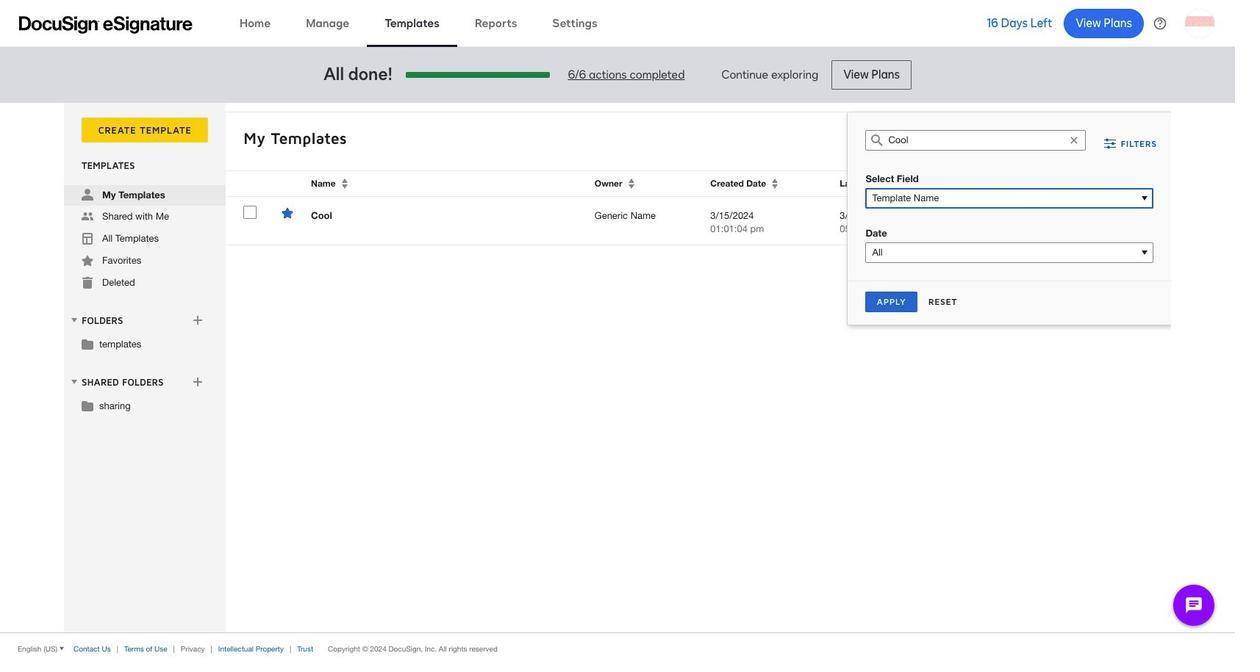 Task type: describe. For each thing, give the bounding box(es) containing it.
remove cool from favorites image
[[282, 207, 294, 219]]

user image
[[82, 189, 93, 201]]

view shared folders image
[[68, 377, 80, 388]]

Search My Templates text field
[[889, 131, 1064, 150]]

star filled image
[[82, 255, 93, 267]]

secondary navigation region
[[64, 103, 1175, 633]]

shared image
[[82, 211, 93, 223]]

trash image
[[82, 277, 93, 289]]



Task type: locate. For each thing, give the bounding box(es) containing it.
more info region
[[0, 633, 1236, 665]]

your uploaded profile image image
[[1186, 8, 1215, 38]]

templates image
[[82, 233, 93, 245]]

view folders image
[[68, 315, 80, 326]]

folder image
[[82, 400, 93, 412]]

folder image
[[82, 338, 93, 350]]

docusign esignature image
[[19, 16, 193, 33]]



Task type: vqa. For each thing, say whether or not it's contained in the screenshot.
the DocuSignLogo
no



